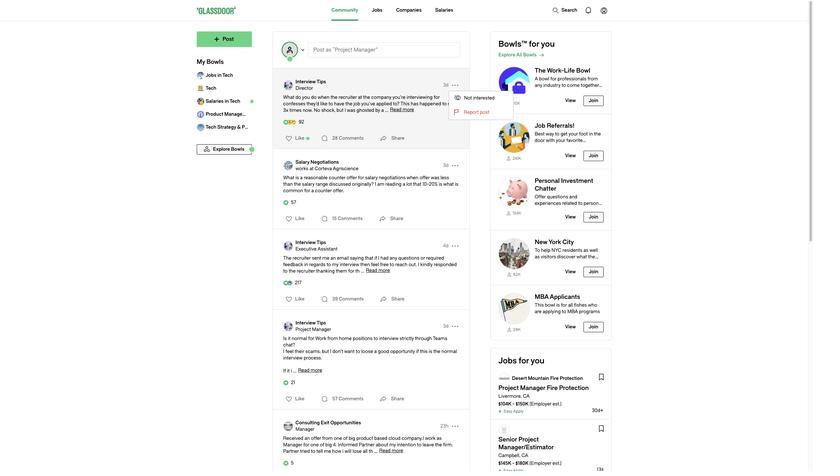 Task type: vqa. For each thing, say whether or not it's contained in the screenshot.
topmost interview tips link
yes



Task type: locate. For each thing, give the bounding box(es) containing it.
0 horizontal spatial my
[[332, 262, 339, 268]]

manager/estimator
[[499, 444, 554, 451]]

mba up are
[[535, 294, 549, 301]]

2 horizontal spatial in
[[304, 262, 308, 268]]

2 vertical spatial 3d link
[[443, 323, 449, 330]]

tips inside the interview tips project manager
[[317, 320, 326, 326]]

(employer inside project manager fire protection livermore, ca $104k - $150k (employer est.)
[[530, 402, 552, 407]]

1 vertical spatial one
[[311, 442, 319, 448]]

offer up 'tell'
[[311, 436, 321, 441]]

senior
[[499, 436, 517, 443]]

protection inside project manager fire protection livermore, ca $104k - $150k (employer est.)
[[559, 385, 589, 392]]

all left fishes
[[568, 303, 573, 308]]

to right positions
[[374, 336, 378, 342]]

a left the good
[[374, 349, 377, 355]]

feel inside is it normal for work from home positions to interview strictly through teams chat? i feel their scams, but i don't want to loose a good opportunity if this is the normal interview process. if it i ...
[[286, 349, 294, 355]]

tips inside interview tips director
[[317, 79, 326, 85]]

for up happened
[[434, 95, 440, 100]]

bowls
[[523, 52, 537, 58], [207, 58, 224, 66]]

manager down the received
[[283, 442, 302, 448]]

57
[[291, 200, 296, 205], [333, 396, 338, 402]]

2 like button from the top
[[282, 214, 307, 224]]

tips
[[317, 79, 326, 85], [317, 240, 326, 246], [317, 320, 326, 326]]

originally?
[[352, 182, 374, 187]]

0 vertical spatial in
[[218, 73, 222, 78]]

1 horizontal spatial th
[[369, 449, 373, 454]]

to right city at the right bottom of the page
[[599, 261, 603, 266]]

related
[[563, 201, 577, 206]]

3d link for teams
[[443, 323, 449, 330]]

image for bowl image
[[499, 67, 530, 98], [499, 122, 530, 153], [499, 177, 530, 208], [499, 238, 530, 269], [499, 293, 530, 324]]

57 inside button
[[333, 396, 338, 402]]

confesses
[[283, 101, 306, 107]]

0 horizontal spatial when
[[318, 95, 330, 100]]

life
[[564, 67, 575, 74]]

but left don't
[[322, 349, 329, 355]]

normal
[[292, 336, 307, 342], [442, 349, 457, 355]]

to
[[535, 248, 540, 253]]

to?
[[393, 101, 400, 107]]

1 horizontal spatial salary
[[365, 175, 378, 181]]

0 horizontal spatial at
[[310, 166, 314, 172]]

not interested
[[464, 95, 495, 101]]

interview tips link for executive
[[296, 240, 338, 246]]

i inside "received an offer from one of big product based cloud company.i work as manager for one of big 4. informed partner about my intention to leave the firm. partner tried to tell me how i will lose all th ..."
[[343, 449, 344, 454]]

more down the 'you're'
[[403, 107, 414, 113]]

2 est.) from the top
[[553, 461, 562, 466]]

2 image for post author image from the top
[[283, 161, 293, 171]]

but inside is it normal for work from home positions to interview strictly through teams chat? i feel their scams, but i don't want to loose a good opportunity if this is the normal interview process. if it i ...
[[322, 349, 329, 355]]

questions up experiences
[[547, 194, 568, 200]]

0 vertical spatial when
[[318, 95, 330, 100]]

1 vertical spatial the
[[283, 256, 292, 261]]

0 vertical spatial salaries
[[435, 7, 453, 13]]

image for post author image for manager
[[283, 422, 293, 431]]

1 3d link from the top
[[443, 82, 449, 89]]

i left "am"
[[375, 182, 376, 187]]

0 horizontal spatial feel
[[286, 349, 294, 355]]

jobs left companies
[[372, 7, 383, 13]]

(employer down "project manager fire protection" link
[[530, 402, 552, 407]]

any inside 'the work-life bowl a bowl for professionals from any industry to come together and discuss the day-to-day happenings of work-life.'
[[535, 83, 543, 88]]

0 vertical spatial 57
[[291, 200, 296, 205]]

the inside the recruiter sent me an email saying that if i had any questions or required feedback in regards to my interview then feel free to reach out.  i kindly responded to the recruiter thanking them for th ...
[[283, 256, 292, 261]]

together
[[581, 83, 599, 88]]

1 vertical spatial an
[[305, 436, 310, 441]]

a inside what do you do when the recruiter at the company you're interviewing for confesses they'd like to have the job you've applied to? this has happened to me 3x times now. no shock, but i was ghosted by a ...
[[382, 108, 384, 113]]

from right work
[[328, 336, 338, 342]]

my bowls
[[197, 58, 224, 66]]

like button down 217
[[282, 294, 307, 305]]

them
[[336, 269, 347, 274]]

1 vertical spatial (employer
[[530, 461, 552, 466]]

bowl up applying
[[545, 303, 556, 308]]

you've
[[361, 101, 375, 107]]

0 horizontal spatial and
[[535, 89, 543, 95]]

2 vertical spatial tips
[[317, 320, 326, 326]]

happenings
[[535, 96, 560, 101]]

required
[[426, 256, 444, 261]]

1 horizontal spatial questions
[[547, 194, 568, 200]]

what inside what do you do when the recruiter at the company you're interviewing for confesses they'd like to have the job you've applied to? this has happened to me 3x times now. no shock, but i was ghosted by a ...
[[283, 95, 295, 100]]

most
[[551, 261, 563, 266]]

3 image for post author image from the top
[[283, 241, 293, 251]]

like down 217
[[295, 296, 305, 302]]

3 like button from the top
[[282, 294, 307, 305]]

me down assistant
[[323, 256, 330, 261]]

read more down free
[[366, 268, 390, 273]]

1 horizontal spatial of
[[343, 436, 348, 441]]

28k
[[514, 328, 521, 332]]

if inside the recruiter sent me an email saying that if i had any questions or required feedback in regards to my interview then feel free to reach out.  i kindly responded to the recruiter thanking them for th ...
[[375, 256, 377, 261]]

salary negotiations works at corteva agriscience
[[296, 160, 359, 172]]

offer.
[[333, 188, 344, 194]]

the inside 'the work-life bowl a bowl for professionals from any industry to come together and discuss the day-to-day happenings of work-life.'
[[562, 89, 569, 95]]

0 vertical spatial questions
[[547, 194, 568, 200]]

the right this
[[434, 349, 441, 355]]

the inside the recruiter sent me an email saying that if i had any questions or required feedback in regards to my interview then feel free to reach out.  i kindly responded to the recruiter thanking them for th ...
[[289, 269, 296, 274]]

the up common
[[294, 182, 301, 187]]

to
[[562, 83, 566, 88], [329, 101, 333, 107], [443, 101, 447, 107], [579, 201, 583, 206], [599, 261, 603, 266], [327, 262, 331, 268], [390, 262, 394, 268], [283, 269, 288, 274], [562, 309, 567, 315], [374, 336, 378, 342], [356, 349, 360, 355], [417, 442, 422, 448], [311, 449, 316, 454]]

10k
[[514, 101, 520, 106]]

0 horizontal spatial an
[[305, 436, 310, 441]]

0 horizontal spatial if
[[375, 256, 377, 261]]

that inside 'what is a reasonable counter offer for salary negotiations when offer was less than the salary range discussed originally? i am reading a lot that 10-20% is what is common for a counter offer.'
[[413, 182, 422, 187]]

as right post
[[326, 47, 332, 53]]

positions
[[353, 336, 373, 342]]

1 what from the top
[[283, 95, 295, 100]]

0 horizontal spatial big
[[326, 442, 332, 448]]

1 est.) from the top
[[553, 402, 562, 407]]

campbell,
[[499, 453, 521, 459]]

interview down their
[[283, 356, 303, 361]]

2 image for bowl image from the top
[[499, 122, 530, 153]]

for
[[529, 40, 540, 49], [551, 76, 557, 82], [434, 95, 440, 100], [358, 175, 364, 181], [304, 188, 310, 194], [348, 269, 354, 274], [561, 303, 567, 308], [308, 336, 314, 342], [519, 357, 529, 366], [304, 442, 310, 448]]

2 (employer from the top
[[530, 461, 552, 466]]

interview tips link for project
[[296, 320, 331, 327]]

0 vertical spatial and
[[535, 89, 543, 95]]

1 vertical spatial salaries
[[206, 99, 224, 104]]

in inside the recruiter sent me an email saying that if i had any questions or required feedback in regards to my interview then feel free to reach out.  i kindly responded to the recruiter thanking them for th ...
[[304, 262, 308, 268]]

0 horizontal spatial normal
[[292, 336, 307, 342]]

to up investments
[[579, 201, 583, 206]]

0 vertical spatial that
[[413, 182, 422, 187]]

to inside mba applicants this bowl is for all fishes who are applying to mba programs
[[562, 309, 567, 315]]

0 vertical spatial what
[[283, 95, 295, 100]]

and inside 'the work-life bowl a bowl for professionals from any industry to come together and discuss the day-to-day happenings of work-life.'
[[535, 89, 543, 95]]

is inside is it normal for work from home positions to interview strictly through teams chat? i feel their scams, but i don't want to loose a good opportunity if this is the normal interview process. if it i ...
[[429, 349, 433, 355]]

1 image for post author image from the top
[[283, 80, 293, 90]]

image for post author image for executive assistant
[[283, 241, 293, 251]]

if
[[375, 256, 377, 261], [416, 349, 419, 355]]

interview up director
[[296, 79, 316, 85]]

2 horizontal spatial interview
[[379, 336, 399, 342]]

what for than
[[283, 175, 295, 181]]

read more down process.
[[298, 368, 322, 373]]

tech strategy & product link
[[197, 121, 260, 134]]

1 vertical spatial interview
[[296, 240, 316, 246]]

3 tips from the top
[[317, 320, 326, 326]]

when up lot
[[407, 175, 419, 181]]

1 vertical spatial est.)
[[553, 461, 562, 466]]

project inside the interview tips project manager
[[296, 327, 311, 332]]

image for post author image up is
[[283, 322, 293, 332]]

the inside 'the work-life bowl a bowl for professionals from any industry to come together and discuss the day-to-day happenings of work-life.'
[[535, 67, 546, 74]]

image for bowl image up 154k link
[[499, 177, 530, 208]]

2 vertical spatial project
[[519, 436, 539, 443]]

project manager fire protection link
[[499, 385, 589, 392]]

and down experiences
[[552, 207, 560, 213]]

0 horizontal spatial th
[[356, 269, 360, 274]]

2 3d from the top
[[443, 163, 449, 168]]

0 vertical spatial was
[[347, 108, 356, 113]]

cloud
[[389, 436, 401, 441]]

1 horizontal spatial partner
[[359, 442, 375, 448]]

what down less
[[444, 182, 454, 187]]

1 - from the top
[[513, 402, 515, 407]]

3 3d from the top
[[443, 324, 449, 329]]

interview inside interview tips director
[[296, 79, 316, 85]]

1 vertical spatial of
[[343, 436, 348, 441]]

15 comments button
[[320, 212, 364, 225]]

more for applied
[[403, 107, 414, 113]]

the inside "received an offer from one of big product based cloud company.i work as manager for one of big 4. informed partner about my intention to leave the firm. partner tried to tell me how i will lose all th ..."
[[435, 442, 442, 448]]

- inside project manager fire protection livermore, ca $104k - $150k (employer est.)
[[513, 402, 515, 407]]

th
[[356, 269, 360, 274], [369, 449, 373, 454]]

tips inside interview tips executive assistant
[[317, 240, 326, 246]]

read more button for then
[[366, 268, 390, 273]]

2 interview tips link from the top
[[296, 240, 338, 246]]

1 horizontal spatial mba
[[568, 309, 578, 315]]

0 horizontal spatial was
[[347, 108, 356, 113]]

like button down 92
[[282, 133, 307, 144]]

investments
[[561, 207, 588, 213]]

interview tips link up the executive
[[296, 240, 338, 246]]

you up mountain on the right of the page
[[531, 357, 545, 366]]

scams,
[[306, 349, 321, 355]]

57 up consulting exit opportunities link
[[333, 396, 338, 402]]

interview inside the interview tips project manager
[[296, 320, 316, 326]]

salaries for salaries in tech
[[206, 99, 224, 104]]

1 horizontal spatial when
[[407, 175, 419, 181]]

1 vertical spatial in
[[225, 99, 229, 104]]

jobs in tech link
[[197, 69, 252, 82]]

have
[[334, 101, 345, 107]]

protection up "project manager fire protection" link
[[560, 376, 583, 382]]

of inside 'the work-life bowl a bowl for professionals from any industry to come together and discuss the day-to-day happenings of work-life.'
[[561, 96, 566, 101]]

for down project manager button
[[308, 336, 314, 342]]

1 horizontal spatial jobs
[[372, 7, 383, 13]]

from inside "received an offer from one of big product based cloud company.i work as manager for one of big 4. informed partner about my intention to leave the firm. partner tried to tell me how i will lose all th ..."
[[322, 436, 333, 441]]

in left regards
[[304, 262, 308, 268]]

1 3d from the top
[[443, 82, 449, 88]]

the up have
[[331, 95, 338, 100]]

for inside "received an offer from one of big product based cloud company.i work as manager for one of big 4. informed partner about my intention to leave the firm. partner tried to tell me how i will lose all th ..."
[[304, 442, 310, 448]]

4 like from the top
[[295, 396, 305, 402]]

28 comments
[[333, 136, 364, 141]]

0 horizontal spatial do
[[296, 95, 301, 100]]

comments inside button
[[339, 396, 364, 402]]

1 vertical spatial was
[[431, 175, 440, 181]]

want
[[344, 349, 355, 355]]

report post menu item
[[449, 105, 513, 120]]

was up 20%
[[431, 175, 440, 181]]

4 like button from the top
[[282, 394, 307, 405]]

2 vertical spatial in
[[304, 262, 308, 268]]

1 horizontal spatial but
[[337, 108, 344, 113]]

3x
[[283, 108, 289, 113]]

1 horizontal spatial any
[[535, 83, 543, 88]]

5
[[291, 461, 294, 466]]

0 vertical spatial the
[[535, 67, 546, 74]]

manager inside "received an offer from one of big product based cloud company.i work as manager for one of big 4. informed partner about my intention to leave the firm. partner tried to tell me how i will lose all th ..."
[[283, 442, 302, 448]]

0 horizontal spatial mba
[[535, 294, 549, 301]]

4 image for bowl image from the top
[[499, 238, 530, 269]]

jobs for jobs
[[372, 7, 383, 13]]

image for post author image up the received
[[283, 422, 293, 431]]

one up 'tell'
[[311, 442, 319, 448]]

1 interview tips link from the top
[[296, 79, 326, 85]]

15 comments
[[333, 216, 363, 222]]

bowl inside 'the work-life bowl a bowl for professionals from any industry to come together and discuss the day-to-day happenings of work-life.'
[[539, 76, 550, 82]]

bowls right all
[[523, 52, 537, 58]]

this right to?
[[401, 101, 410, 107]]

desert
[[512, 376, 527, 382]]

of left work- at the right of page
[[561, 96, 566, 101]]

protection
[[560, 376, 583, 382], [559, 385, 589, 392]]

1 like button from the top
[[282, 133, 307, 144]]

1 horizontal spatial was
[[431, 175, 440, 181]]

any right had
[[390, 256, 397, 261]]

that right lot
[[413, 182, 422, 187]]

who
[[588, 303, 598, 308]]

had
[[381, 256, 389, 261]]

39
[[333, 296, 338, 302]]

read down 'about'
[[379, 448, 391, 454]]

like
[[320, 101, 328, 107]]

what up than
[[283, 175, 295, 181]]

- up easy apply
[[513, 402, 515, 407]]

0 vertical spatial interview tips link
[[296, 79, 326, 85]]

0 vertical spatial jobs
[[372, 7, 383, 13]]

1 image for bowl image from the top
[[499, 67, 530, 98]]

0 vertical spatial i
[[291, 369, 292, 374]]

by
[[376, 108, 380, 113]]

1 like from the top
[[295, 136, 305, 141]]

day
[[586, 89, 594, 95]]

3d link
[[443, 82, 449, 89], [443, 163, 449, 169], [443, 323, 449, 330]]

2 horizontal spatial and
[[570, 194, 578, 200]]

share button for 39 comments
[[379, 293, 405, 306]]

1 vertical spatial normal
[[442, 349, 457, 355]]

partner down product
[[359, 442, 375, 448]]

4.
[[333, 442, 337, 448]]

image for bowl image up 62k link
[[499, 238, 530, 269]]

3 like from the top
[[295, 296, 305, 302]]

image for post author image left the executive
[[283, 241, 293, 251]]

1 horizontal spatial this
[[535, 303, 544, 308]]

0 vertical spatial you
[[541, 40, 555, 49]]

offer up "10-"
[[420, 175, 430, 181]]

1 vertical spatial it
[[287, 369, 290, 374]]

at inside what do you do when the recruiter at the company you're interviewing for confesses they'd like to have the job you've applied to? this has happened to me 3x times now. no shock, but i was ghosted by a ...
[[358, 95, 362, 100]]

like button down common
[[282, 214, 307, 224]]

share button for 15 comments
[[377, 212, 404, 225]]

2 interview from the top
[[296, 240, 316, 246]]

0 vertical spatial share button
[[379, 132, 405, 145]]

when up like
[[318, 95, 330, 100]]

what up city at the right bottom of the page
[[577, 254, 587, 260]]

1 interview from the top
[[296, 79, 316, 85]]

reading
[[386, 182, 402, 187]]

this inside mba applicants this bowl is for all fishes who are applying to mba programs
[[535, 303, 544, 308]]

3 3d link from the top
[[443, 323, 449, 330]]

... inside "received an offer from one of big product based cloud company.i work as manager for one of big 4. informed partner about my intention to leave the firm. partner tried to tell me how i will lose all th ..."
[[374, 449, 378, 454]]

1 horizontal spatial feel
[[371, 262, 379, 268]]

this
[[401, 101, 410, 107], [535, 303, 544, 308]]

0 horizontal spatial interview
[[283, 356, 303, 361]]

salaries link
[[435, 0, 453, 21]]

teams
[[433, 336, 448, 342]]

to inside 'the work-life bowl a bowl for professionals from any industry to come together and discuss the day-to-day happenings of work-life.'
[[562, 83, 566, 88]]

work
[[315, 336, 327, 342]]

fire for mountain
[[551, 376, 559, 382]]

executive
[[296, 247, 317, 252]]

0 vertical spatial est.)
[[553, 402, 562, 407]]

bowl right a
[[539, 76, 550, 82]]

i inside 'what is a reasonable counter offer for salary negotiations when offer was less than the salary range discussed originally? i am reading a lot that 10-20% is what is common for a counter offer.'
[[375, 182, 376, 187]]

like down 92
[[295, 136, 305, 141]]

if inside is it normal for work from home positions to interview strictly through teams chat? i feel their scams, but i don't want to loose a good opportunity if this is the normal interview process. if it i ...
[[416, 349, 419, 355]]

salary up originally?
[[365, 175, 378, 181]]

it right is
[[288, 336, 291, 342]]

ca up $180k at the right bottom
[[522, 453, 529, 459]]

the for work-
[[535, 67, 546, 74]]

1 vertical spatial tips
[[317, 240, 326, 246]]

one up 4.
[[334, 436, 342, 441]]

0 horizontal spatial i
[[291, 369, 292, 374]]

fire for manager
[[547, 385, 558, 392]]

est.) inside project manager fire protection livermore, ca $104k - $150k (employer est.)
[[553, 402, 562, 407]]

for inside is it normal for work from home positions to interview strictly through teams chat? i feel their scams, but i don't want to loose a good opportunity if this is the normal interview process. if it i ...
[[308, 336, 314, 342]]

in for jobs
[[218, 73, 222, 78]]

image for post author image left director
[[283, 80, 293, 90]]

i inside what do you do when the recruiter at the company you're interviewing for confesses they'd like to have the job you've applied to? this has happened to me 3x times now. no shock, but i was ghosted by a ...
[[345, 108, 346, 113]]

1 vertical spatial i
[[343, 449, 344, 454]]

1 horizontal spatial interview
[[340, 262, 359, 268]]

and
[[535, 89, 543, 95], [570, 194, 578, 200], [552, 207, 560, 213]]

comments for 28 comments
[[339, 136, 364, 141]]

interview inside the recruiter sent me an email saying that if i had any questions or required feedback in regards to my interview then feel free to reach out.  i kindly responded to the recruiter thanking them for th ...
[[340, 262, 359, 268]]

comments right 15 on the top left of page
[[338, 216, 363, 222]]

feel inside the recruiter sent me an email saying that if i had any questions or required feedback in regards to my interview then feel free to reach out.  i kindly responded to the recruiter thanking them for th ...
[[371, 262, 379, 268]]

5 image for post author image from the top
[[283, 422, 293, 431]]

1 horizontal spatial if
[[416, 349, 419, 355]]

a inside is it normal for work from home positions to interview strictly through teams chat? i feel their scams, but i don't want to loose a good opportunity if this is the normal interview process. if it i ...
[[374, 349, 377, 355]]

comments right '39'
[[339, 296, 364, 302]]

1 vertical spatial me
[[323, 256, 330, 261]]

$150k
[[516, 402, 529, 407]]

to down feedback
[[283, 269, 288, 274]]

the left firm.
[[435, 442, 442, 448]]

residents
[[563, 248, 583, 253]]

me right happened
[[448, 101, 455, 107]]

1 horizontal spatial bowls
[[523, 52, 537, 58]]

more for want
[[311, 368, 322, 373]]

1 horizontal spatial that
[[413, 182, 422, 187]]

1 (employer from the top
[[530, 402, 552, 407]]

1 vertical spatial project
[[499, 385, 519, 392]]

the down feedback
[[289, 269, 296, 274]]

4 image for post author image from the top
[[283, 322, 293, 332]]

manager inside consulting exit opportunities manager
[[296, 427, 315, 432]]

0 horizontal spatial but
[[322, 349, 329, 355]]

image for post author image
[[283, 80, 293, 90], [283, 161, 293, 171], [283, 241, 293, 251], [283, 322, 293, 332], [283, 422, 293, 431]]

me inside what do you do when the recruiter at the company you're interviewing for confesses they'd like to have the job you've applied to? this has happened to me 3x times now. no shock, but i was ghosted by a ...
[[448, 101, 455, 107]]

day-
[[570, 89, 580, 95]]

2 vertical spatial me
[[324, 449, 331, 454]]

fire up "project manager fire protection" link
[[551, 376, 559, 382]]

1 vertical spatial questions
[[399, 256, 420, 261]]

1 vertical spatial 57
[[333, 396, 338, 402]]

when inside what do you do when the recruiter at the company you're interviewing for confesses they'd like to have the job you've applied to? this has happened to me 3x times now. no shock, but i was ghosted by a ...
[[318, 95, 330, 100]]

easy apply
[[504, 409, 524, 414]]

2 tips from the top
[[317, 240, 326, 246]]

0 horizontal spatial in
[[218, 73, 222, 78]]

was
[[347, 108, 356, 113], [431, 175, 440, 181]]

my up them
[[332, 262, 339, 268]]

come
[[567, 83, 580, 88]]

2 vertical spatial 3d
[[443, 324, 449, 329]]

comments up opportunities
[[339, 396, 364, 402]]

as inside "received an offer from one of big product based cloud company.i work as manager for one of big 4. informed partner about my intention to leave the firm. partner tried to tell me how i will lose all th ..."
[[437, 436, 442, 441]]

1 vertical spatial mba
[[568, 309, 578, 315]]

1 vertical spatial this
[[535, 303, 544, 308]]

1 horizontal spatial my
[[390, 442, 396, 448]]

comments for 39 comments
[[339, 296, 364, 302]]

what
[[283, 95, 295, 100], [283, 175, 295, 181]]

what inside 'what is a reasonable counter offer for salary negotiations when offer was less than the salary range discussed originally? i am reading a lot that 10-20% is what is common for a counter offer.'
[[444, 182, 454, 187]]

th right lose
[[369, 449, 373, 454]]

recruiter inside what do you do when the recruiter at the company you're interviewing for confesses they'd like to have the job you've applied to? this has happened to me 3x times now. no shock, but i was ghosted by a ...
[[339, 95, 357, 100]]

0 vertical spatial th
[[356, 269, 360, 274]]

questions up out.
[[399, 256, 420, 261]]

of up informed
[[343, 436, 348, 441]]

0 horizontal spatial any
[[390, 256, 397, 261]]

read more button
[[390, 107, 414, 113], [366, 268, 390, 273], [298, 368, 322, 373], [379, 448, 403, 454]]

2 - from the top
[[513, 461, 515, 466]]

what for confesses
[[283, 95, 295, 100]]

3 interview tips link from the top
[[296, 320, 331, 327]]

"project
[[333, 47, 353, 53]]

post
[[314, 47, 325, 53]]

my inside the recruiter sent me an email saying that if i had any questions or required feedback in regards to my interview then feel free to reach out.  i kindly responded to the recruiter thanking them for th ...
[[332, 262, 339, 268]]

to right happened
[[443, 101, 447, 107]]

the left the day-
[[562, 89, 569, 95]]

city
[[563, 239, 574, 246]]

report post
[[464, 110, 490, 115]]

from up together
[[588, 76, 598, 82]]

0 horizontal spatial offer
[[311, 436, 321, 441]]

me inside the recruiter sent me an email saying that if i had any questions or required feedback in regards to my interview then feel free to reach out.  i kindly responded to the recruiter thanking them for th ...
[[323, 256, 330, 261]]

0 horizontal spatial bowls
[[207, 58, 224, 66]]

an
[[331, 256, 336, 261], [305, 436, 310, 441]]

you up explore all bowls link
[[541, 40, 555, 49]]

informed
[[338, 442, 358, 448]]

2 like from the top
[[295, 216, 305, 222]]

of up 'tell'
[[320, 442, 324, 448]]

1 vertical spatial feel
[[286, 349, 294, 355]]

read more for about
[[379, 448, 403, 454]]

email
[[337, 256, 349, 261]]

at right works
[[310, 166, 314, 172]]

0 horizontal spatial the
[[283, 256, 292, 261]]

interview up the good
[[379, 336, 399, 342]]

programs
[[579, 309, 600, 315]]

tech up management
[[230, 99, 240, 104]]

all right lose
[[363, 449, 368, 454]]

fire inside project manager fire protection livermore, ca $104k - $150k (employer est.)
[[547, 385, 558, 392]]

1 vertical spatial what
[[577, 254, 587, 260]]

chat?
[[283, 343, 295, 348]]

search button
[[549, 4, 581, 17]]

to left come
[[562, 83, 566, 88]]

executive assistant button
[[296, 246, 338, 253]]

read more button down free
[[366, 268, 390, 273]]

image for post author image for works at
[[283, 161, 293, 171]]

1 tips from the top
[[317, 79, 326, 85]]

an inside the recruiter sent me an email saying that if i had any questions or required feedback in regards to my interview then feel free to reach out.  i kindly responded to the recruiter thanking them for th ...
[[331, 256, 336, 261]]

what inside 'what is a reasonable counter offer for salary negotiations when offer was less than the salary range discussed originally? i am reading a lot that 10-20% is what is common for a counter offer.'
[[283, 175, 295, 181]]

offer down agriscience
[[347, 175, 357, 181]]

2 vertical spatial interview
[[296, 320, 316, 326]]

0 vertical spatial salary
[[365, 175, 378, 181]]

2 what from the top
[[283, 175, 295, 181]]

recruiter down the executive
[[293, 256, 311, 261]]

don't
[[333, 349, 343, 355]]

$180k
[[516, 461, 529, 466]]

the work-life bowl a bowl for professionals from any industry to come together and discuss the day-to-day happenings of work-life.
[[535, 67, 599, 101]]

1 horizontal spatial what
[[577, 254, 587, 260]]

0 vertical spatial project
[[296, 327, 311, 332]]

project manager button
[[296, 327, 331, 333]]

salaries inside salaries in tech link
[[206, 99, 224, 104]]

interview inside interview tips executive assistant
[[296, 240, 316, 246]]

at up job
[[358, 95, 362, 100]]

do
[[296, 95, 301, 100], [311, 95, 317, 100]]

3 image for bowl image from the top
[[499, 177, 530, 208]]

do up they'd
[[311, 95, 317, 100]]

1 vertical spatial -
[[513, 461, 515, 466]]

0 vertical spatial recruiter
[[339, 95, 357, 100]]

... inside what do you do when the recruiter at the company you're interviewing for confesses they'd like to have the job you've applied to? this has happened to me 3x times now. no shock, but i was ghosted by a ...
[[385, 108, 389, 113]]

1 horizontal spatial at
[[358, 95, 362, 100]]

(employer inside senior project manager/estimator campbell, ca $145k - $180k (employer est.)
[[530, 461, 552, 466]]

1 horizontal spatial all
[[568, 303, 573, 308]]

3 interview from the top
[[296, 320, 316, 326]]

interview tips link up work
[[296, 320, 331, 327]]

5 image for bowl image from the top
[[499, 293, 530, 324]]

from
[[588, 76, 598, 82], [328, 336, 338, 342], [322, 436, 333, 441]]



Task type: describe. For each thing, give the bounding box(es) containing it.
help
[[541, 248, 551, 253]]

1 vertical spatial counter
[[315, 188, 332, 194]]

kindly
[[421, 262, 433, 268]]

for inside 'the work-life bowl a bowl for professionals from any industry to come together and discuss the day-to-day happenings of work-life.'
[[551, 76, 557, 82]]

share button for 28 comments
[[379, 132, 405, 145]]

salary
[[296, 160, 310, 165]]

a down works
[[300, 175, 303, 181]]

reasonable
[[304, 175, 328, 181]]

that inside the recruiter sent me an email saying that if i had any questions or required feedback in regards to my interview then feel free to reach out.  i kindly responded to the recruiter thanking them for th ...
[[365, 256, 374, 261]]

image for post author image for director
[[283, 80, 293, 90]]

any inside the recruiter sent me an email saying that if i had any questions or required feedback in regards to my interview then feel free to reach out.  i kindly responded to the recruiter thanking them for th ...
[[390, 256, 397, 261]]

interview tips link for director
[[296, 79, 326, 85]]

about
[[376, 442, 388, 448]]

like button for salary negotiations works at corteva agriscience
[[282, 214, 307, 224]]

tech up "tech" link on the top left of page
[[223, 73, 233, 78]]

at inside salary negotiations works at corteva agriscience
[[310, 166, 314, 172]]

offer inside "received an offer from one of big product based cloud company.i work as manager for one of big 4. informed partner about my intention to leave the firm. partner tried to tell me how i will lose all th ..."
[[311, 436, 321, 441]]

share menu
[[449, 91, 514, 120]]

bowl inside mba applicants this bowl is for all fishes who are applying to mba programs
[[545, 303, 556, 308]]

new
[[535, 239, 548, 246]]

the inside new york city to help nyc residents as well as visitors discover what the world's most popular city has to offer!
[[588, 254, 595, 260]]

post as "project manager" button
[[308, 42, 460, 57]]

read more for then
[[366, 268, 390, 273]]

share button for 57 comments
[[378, 393, 404, 406]]

has inside what do you do when the recruiter at the company you're interviewing for confesses they'd like to have the job you've applied to? this has happened to me 3x times now. no shock, but i was ghosted by a ...
[[411, 101, 419, 107]]

community
[[332, 7, 358, 13]]

the up you've
[[363, 95, 370, 100]]

city
[[581, 261, 589, 266]]

to right free
[[390, 262, 394, 268]]

manager"
[[354, 47, 378, 53]]

image for post author image for project manager
[[283, 322, 293, 332]]

this inside what do you do when the recruiter at the company you're interviewing for confesses they'd like to have the job you've applied to? this has happened to me 3x times now. no shock, but i was ghosted by a ...
[[401, 101, 410, 107]]

tips for executive
[[317, 240, 326, 246]]

th inside the recruiter sent me an email saying that if i had any questions or required feedback in regards to my interview then feel free to reach out.  i kindly responded to the recruiter thanking them for th ...
[[356, 269, 360, 274]]

project manager fire protection livermore, ca $104k - $150k (employer est.)
[[499, 385, 589, 407]]

to up shock,
[[329, 101, 333, 107]]

consulting exit opportunities manager
[[296, 420, 361, 432]]

the left job
[[346, 101, 353, 107]]

0 horizontal spatial one
[[311, 442, 319, 448]]

as inside button
[[326, 47, 332, 53]]

for up originally?
[[358, 175, 364, 181]]

0 vertical spatial normal
[[292, 336, 307, 342]]

for inside mba applicants this bowl is for all fishes who are applying to mba programs
[[561, 303, 567, 308]]

to up thanking
[[327, 262, 331, 268]]

jobs for jobs for you
[[499, 357, 517, 366]]

share for had
[[392, 296, 405, 302]]

for up explore all bowls
[[529, 40, 540, 49]]

the inside 'what is a reasonable counter offer for salary negotiations when offer was less than the salary range discussed originally? i am reading a lot that 10-20% is what is common for a counter offer.'
[[294, 182, 301, 187]]

senior project manager/estimator campbell, ca $145k - $180k (employer est.)
[[499, 436, 562, 466]]

217
[[295, 280, 302, 286]]

through
[[415, 336, 432, 342]]

company
[[371, 95, 392, 100]]

read more button for applied
[[390, 107, 414, 113]]

est.) inside senior project manager/estimator campbell, ca $145k - $180k (employer est.)
[[553, 461, 562, 466]]

i left don't
[[330, 349, 332, 355]]

corteva
[[315, 166, 332, 172]]

62k
[[514, 273, 521, 277]]

job
[[354, 101, 360, 107]]

range
[[316, 182, 328, 187]]

1 vertical spatial big
[[326, 442, 332, 448]]

1 do from the left
[[296, 95, 301, 100]]

was inside what do you do when the recruiter at the company you're interviewing for confesses they'd like to have the job you've applied to? this has happened to me 3x times now. no shock, but i was ghosted by a ...
[[347, 108, 356, 113]]

negotiations
[[379, 175, 406, 181]]

2 3d link from the top
[[443, 163, 449, 169]]

toogle identity image
[[282, 42, 298, 58]]

common
[[283, 188, 303, 194]]

2 vertical spatial and
[[552, 207, 560, 213]]

for right common
[[304, 188, 310, 194]]

tech down jobs in tech
[[206, 86, 216, 91]]

the for recruiter
[[283, 256, 292, 261]]

read more for want
[[298, 368, 322, 373]]

0 vertical spatial it
[[288, 336, 291, 342]]

to left leave
[[417, 442, 422, 448]]

fishes
[[574, 303, 587, 308]]

salaries in tech
[[206, 99, 240, 104]]

read for i
[[298, 368, 310, 373]]

0 vertical spatial mba
[[535, 294, 549, 301]]

like button for interview tips executive assistant
[[282, 294, 307, 305]]

offer
[[535, 194, 546, 200]]

image for bowl image for personal investment chatter
[[499, 177, 530, 208]]

applicants
[[550, 294, 581, 301]]

the inside is it normal for work from home positions to interview strictly through teams chat? i feel their scams, but i don't want to loose a good opportunity if this is the normal interview process. if it i ...
[[434, 349, 441, 355]]

investment
[[561, 177, 594, 184]]

4d
[[443, 243, 449, 249]]

2 horizontal spatial offer
[[420, 175, 430, 181]]

2 vertical spatial of
[[320, 442, 324, 448]]

ca inside senior project manager/estimator campbell, ca $145k - $180k (employer est.)
[[522, 453, 529, 459]]

read more button for want
[[298, 368, 322, 373]]

bowl
[[577, 67, 591, 74]]

3d for teams
[[443, 324, 449, 329]]

you for what do you do when the recruiter at the company you're interviewing for confesses they'd like to have the job you've applied to? this has happened to me 3x times now. no shock, but i was ghosted by a ...
[[302, 95, 310, 100]]

... inside is it normal for work from home positions to interview strictly through teams chat? i feel their scams, but i don't want to loose a good opportunity if this is the normal interview process. if it i ...
[[293, 369, 297, 374]]

industry
[[544, 83, 561, 88]]

project inside project manager fire protection livermore, ca $104k - $150k (employer est.)
[[499, 385, 519, 392]]

0 horizontal spatial salary
[[302, 182, 315, 187]]

1 vertical spatial recruiter
[[293, 256, 311, 261]]

... inside the recruiter sent me an email saying that if i had any questions or required feedback in regards to my interview then feel free to reach out.  i kindly responded to the recruiter thanking them for th ...
[[361, 269, 365, 274]]

company.i
[[402, 436, 424, 441]]

desert mountain fire protection logo image
[[499, 374, 509, 384]]

comments for 57 comments
[[339, 396, 364, 402]]

tell
[[317, 449, 323, 454]]

chatter
[[535, 185, 557, 192]]

york
[[549, 239, 561, 246]]

image for bowl image for mba applicants
[[499, 293, 530, 324]]

interview for executive
[[296, 240, 316, 246]]

ca inside project manager fire protection livermore, ca $104k - $150k (employer est.)
[[523, 394, 530, 399]]

&
[[237, 125, 241, 130]]

sent
[[312, 256, 321, 261]]

you for jobs for you
[[531, 357, 545, 366]]

all inside "received an offer from one of big product based cloud company.i work as manager for one of big 4. informed partner about my intention to leave the firm. partner tried to tell me how i will lose all th ..."
[[363, 449, 368, 454]]

for inside the recruiter sent me an email saying that if i had any questions or required feedback in regards to my interview then feel free to reach out.  i kindly responded to the recruiter thanking them for th ...
[[348, 269, 354, 274]]

30d+
[[592, 408, 604, 414]]

personal
[[584, 201, 603, 206]]

mba applicants this bowl is for all fishes who are applying to mba programs
[[535, 294, 600, 315]]

for inside what do you do when the recruiter at the company you're interviewing for confesses they'd like to have the job you've applied to? this has happened to me 3x times now. no shock, but i was ghosted by a ...
[[434, 95, 440, 100]]

discuss
[[544, 89, 561, 95]]

39 comments
[[333, 296, 364, 302]]

this
[[420, 349, 428, 355]]

for up 'desert' at right
[[519, 357, 529, 366]]

livermore,
[[499, 394, 522, 399]]

intention
[[397, 442, 416, 448]]

finance
[[535, 207, 551, 213]]

57 for 57 comments
[[333, 396, 338, 402]]

1 vertical spatial and
[[570, 194, 578, 200]]

0 horizontal spatial product
[[206, 112, 223, 117]]

to inside new york city to help nyc residents as well as visitors discover what the world's most popular city has to offer!
[[599, 261, 603, 266]]

0 vertical spatial counter
[[329, 175, 346, 181]]

like for salary negotiations works at corteva agriscience
[[295, 216, 305, 222]]

job referrals!
[[535, 122, 575, 129]]

protection for mountain
[[560, 376, 583, 382]]

personal
[[535, 177, 560, 184]]

57 comments button
[[320, 393, 365, 406]]

$145k
[[499, 461, 512, 466]]

questions inside personal investment chatter offer questions and experiences related to personal finance and investments
[[547, 194, 568, 200]]

manager inside project manager fire protection livermore, ca $104k - $150k (employer est.)
[[521, 385, 546, 392]]

from inside 'the work-life bowl a bowl for professionals from any industry to come together and discuss the day-to-day happenings of work-life.'
[[588, 76, 598, 82]]

0 vertical spatial bowls
[[523, 52, 537, 58]]

i left had
[[378, 256, 380, 261]]

2 vertical spatial recruiter
[[297, 269, 315, 274]]

senior project manager/estimator link
[[499, 436, 554, 451]]

out.
[[409, 262, 417, 268]]

regards
[[309, 262, 326, 268]]

interview for director
[[296, 79, 316, 85]]

a down reasonable
[[312, 188, 314, 194]]

when inside 'what is a reasonable counter offer for salary negotiations when offer was less than the salary range discussed originally? i am reading a lot that 10-20% is what is common for a counter offer.'
[[407, 175, 419, 181]]

is inside mba applicants this bowl is for all fishes who are applying to mba programs
[[557, 303, 560, 308]]

3d link for for
[[443, 82, 449, 89]]

read for lose
[[379, 448, 391, 454]]

28
[[333, 136, 338, 141]]

tech link
[[197, 82, 252, 95]]

like button for interview tips project manager
[[282, 394, 307, 405]]

thanking
[[316, 269, 335, 274]]

as down 'to'
[[535, 254, 540, 260]]

to inside personal investment chatter offer questions and experiences related to personal finance and investments
[[579, 201, 583, 206]]

share for you're
[[392, 136, 405, 141]]

bowls™ for you
[[499, 40, 555, 49]]

report
[[464, 110, 479, 115]]

easy
[[504, 409, 513, 414]]

in for salaries
[[225, 99, 229, 104]]

has inside new york city to help nyc residents as well as visitors discover what the world's most popular city has to offer!
[[590, 261, 598, 266]]

an inside "received an offer from one of big product based cloud company.i work as manager for one of big 4. informed partner about my intention to leave the firm. partner tried to tell me how i will lose all th ..."
[[305, 436, 310, 441]]

1 horizontal spatial offer
[[347, 175, 357, 181]]

i right out.
[[418, 262, 419, 268]]

well
[[590, 248, 598, 253]]

received an offer from one of big product based cloud company.i work as manager for one of big 4. informed partner about my intention to leave the firm. partner tried to tell me how i will lose all th ...
[[283, 436, 453, 454]]

no
[[314, 108, 320, 113]]

my inside "received an offer from one of big product based cloud company.i work as manager for one of big 4. informed partner about my intention to leave the firm. partner tried to tell me how i will lose all th ..."
[[390, 442, 396, 448]]

manager inside the interview tips project manager
[[312, 327, 331, 332]]

applied
[[376, 101, 392, 107]]

was inside 'what is a reasonable counter offer for salary negotiations when offer was less than the salary range discussed originally? i am reading a lot that 10-20% is what is common for a counter offer.'
[[431, 175, 440, 181]]

154k link
[[499, 211, 530, 216]]

1 horizontal spatial big
[[349, 436, 355, 441]]

as left well
[[584, 248, 589, 253]]

share for strictly
[[391, 396, 404, 402]]

tech strategy & product
[[206, 125, 260, 130]]

0 vertical spatial partner
[[359, 442, 375, 448]]

more for about
[[392, 448, 403, 454]]

to right want
[[356, 349, 360, 355]]

21
[[291, 380, 295, 386]]

interview for project
[[296, 320, 316, 326]]

read for th
[[366, 268, 378, 273]]

saying
[[350, 256, 364, 261]]

image for bowl image for new york city
[[499, 238, 530, 269]]

work-
[[567, 96, 579, 101]]

jobs for you
[[499, 357, 545, 366]]

product management
[[206, 112, 254, 117]]

manager button
[[296, 427, 361, 433]]

salaries in tech link
[[197, 95, 252, 108]]

tips for project
[[317, 320, 326, 326]]

protection for manager
[[559, 385, 589, 392]]

28k link
[[499, 327, 530, 333]]

57 for 57
[[291, 200, 296, 205]]

referrals!
[[547, 122, 575, 129]]

a left lot
[[403, 182, 405, 187]]

1 vertical spatial product
[[242, 125, 260, 130]]

product management link
[[197, 108, 254, 121]]

jobs list element
[[491, 368, 612, 471]]

image for bowl image for job referrals!
[[499, 122, 530, 153]]

1 vertical spatial partner
[[283, 449, 299, 454]]

tech left strategy
[[206, 125, 216, 130]]

i down chat?
[[283, 349, 285, 355]]

from inside is it normal for work from home positions to interview strictly through teams chat? i feel their scams, but i don't want to loose a good opportunity if this is the normal interview process. if it i ...
[[328, 336, 338, 342]]

not interested menu item
[[449, 91, 513, 105]]

all inside mba applicants this bowl is for all fishes who are applying to mba programs
[[568, 303, 573, 308]]

more for then
[[379, 268, 390, 273]]

salaries for salaries
[[435, 7, 453, 13]]

th inside "received an offer from one of big product based cloud company.i work as manager for one of big 4. informed partner about my intention to leave the firm. partner tried to tell me how i will lose all th ..."
[[369, 449, 373, 454]]

what inside new york city to help nyc residents as well as visitors discover what the world's most popular city has to offer!
[[577, 254, 587, 260]]

their
[[295, 349, 304, 355]]

like for interview tips executive assistant
[[295, 296, 305, 302]]

questions inside the recruiter sent me an email saying that if i had any questions or required feedback in regards to my interview then feel free to reach out.  i kindly responded to the recruiter thanking them for th ...
[[399, 256, 420, 261]]

you for bowls™ for you
[[541, 40, 555, 49]]

project inside senior project manager/estimator campbell, ca $145k - $180k (employer est.)
[[519, 436, 539, 443]]

image for bowl image for the work-life bowl
[[499, 67, 530, 98]]

like for interview tips project manager
[[295, 396, 305, 402]]

management
[[224, 112, 254, 117]]

- inside senior project manager/estimator campbell, ca $145k - $180k (employer est.)
[[513, 461, 515, 466]]

agriscience
[[333, 166, 359, 172]]

read more for applied
[[390, 107, 414, 113]]

read more button for about
[[379, 448, 403, 454]]

are
[[535, 309, 542, 315]]

jobs for jobs in tech
[[206, 73, 217, 78]]

comments for 15 comments
[[338, 216, 363, 222]]

but inside what do you do when the recruiter at the company you're interviewing for confesses they'd like to have the job you've applied to? this has happened to me 3x times now. no shock, but i was ghosted by a ...
[[337, 108, 344, 113]]

me inside "received an offer from one of big product based cloud company.i work as manager for one of big 4. informed partner about my intention to leave the firm. partner tried to tell me how i will lose all th ..."
[[324, 449, 331, 454]]

0 vertical spatial one
[[334, 436, 342, 441]]

interview tips director
[[296, 79, 326, 91]]

tips for director
[[317, 79, 326, 85]]

community link
[[332, 0, 358, 21]]

i inside is it normal for work from home positions to interview strictly through teams chat? i feel their scams, but i don't want to loose a good opportunity if this is the normal interview process. if it i ...
[[291, 369, 292, 374]]

3d for for
[[443, 82, 449, 88]]

read for ghosted
[[390, 107, 402, 113]]

to left 'tell'
[[311, 449, 316, 454]]

2 do from the left
[[311, 95, 317, 100]]

241k link
[[499, 156, 530, 161]]



